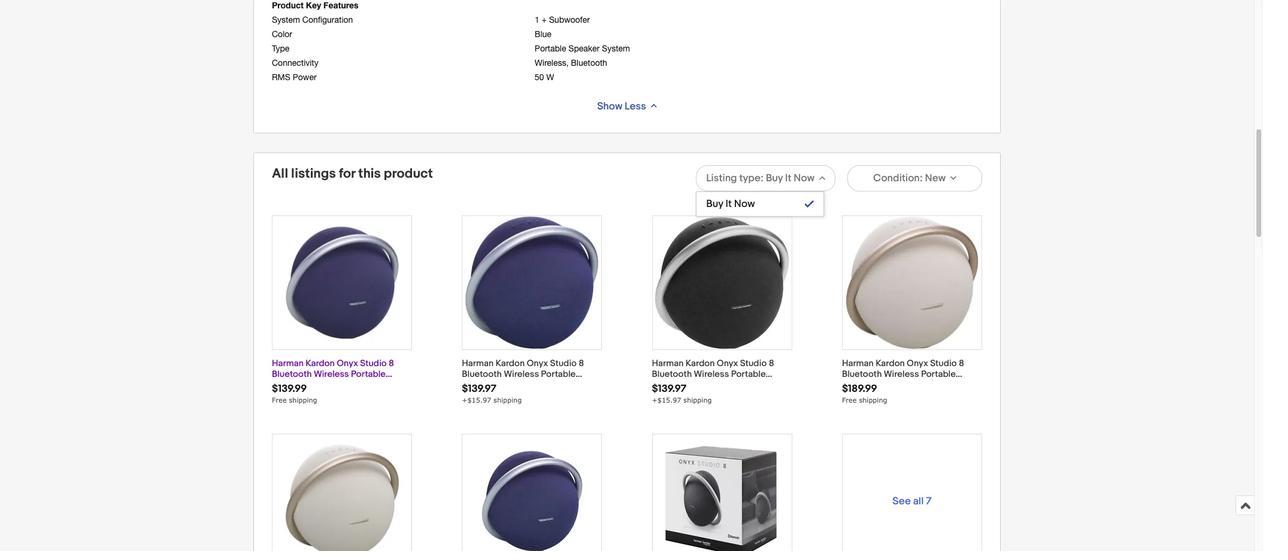 Task type: locate. For each thing, give the bounding box(es) containing it.
8 inside $139.99 list item
[[389, 358, 394, 370]]

harman inside $139.99 list item
[[272, 358, 304, 370]]

see
[[893, 496, 911, 508]]

wireless, bluetooth
[[535, 58, 607, 68]]

free down $189.99
[[842, 397, 857, 404]]

kardon inside harman kardon onyx studio 8 bluetooth wireless portable speaker - champange
[[876, 358, 905, 370]]

buy right the type:
[[766, 172, 783, 184]]

harman kardon onyx studio 8 bluetooth wireless portable speaker - blue image inside $139.99 list item
[[275, 216, 409, 350]]

+$15.97 for harman kardon onyx studio 8 bluetooth wireless portable speaker - blue
[[462, 397, 491, 404]]

3 wireless from the left
[[694, 369, 729, 380]]

wireless inside $139.99 list item
[[314, 369, 349, 380]]

shipping for 'harman kardon onyx studio 8 bluetooth wireless portable speaker - black' link at the right
[[684, 397, 712, 404]]

2 horizontal spatial blue
[[535, 29, 552, 39]]

4 harman from the left
[[842, 358, 874, 370]]

2 $139.97 from the left
[[652, 383, 687, 395]]

bluetooth for $139.99 list item
[[272, 369, 312, 380]]

speaker
[[569, 44, 600, 53], [272, 380, 305, 391], [462, 380, 495, 391], [652, 380, 686, 391], [842, 380, 876, 391]]

studio for harman kardon onyx studio 8 bluetooth wireless portable speaker - blue link in $139.99 list item
[[360, 358, 387, 370]]

0 horizontal spatial harman kardon onyx studio 8 bluetooth wireless portable speaker - blue
[[272, 358, 394, 391]]

4 8 from the left
[[959, 358, 964, 370]]

system up color
[[272, 15, 300, 24]]

kardon inside $139.99 list item
[[306, 358, 335, 370]]

portable inside harman kardon onyx studio 8 bluetooth wireless portable speaker - champange
[[921, 369, 956, 380]]

harman kardon onyx studio 8 bluetooth wireless portable speaker - blue link inside $139.97 list item
[[462, 358, 597, 391]]

1 horizontal spatial harman kardon onyx studio 8 bluetooth wireless portable speaker - blue link
[[462, 358, 597, 391]]

1 8 from the left
[[389, 358, 394, 370]]

onyx inside harman kardon onyx studio 8 bluetooth wireless portable speaker - black
[[717, 358, 738, 370]]

bluetooth inside harman kardon onyx studio 8 bluetooth wireless portable speaker - black
[[652, 369, 692, 380]]

1 kardon from the left
[[306, 358, 335, 370]]

portable for "$189.99" list item
[[921, 369, 956, 380]]

free
[[272, 397, 287, 404], [842, 397, 857, 404]]

- for harman kardon onyx studio 8 bluetooth wireless portable speaker - champange link
[[878, 380, 881, 391]]

show less button
[[584, 94, 670, 118]]

$189.99 list item
[[842, 216, 982, 434]]

1 horizontal spatial now
[[794, 172, 815, 184]]

$139.97
[[462, 383, 497, 395], [652, 383, 687, 395]]

0 horizontal spatial free
[[272, 397, 287, 404]]

rms power
[[272, 72, 317, 82]]

- inside harman kardon onyx studio 8 bluetooth wireless portable speaker - black
[[688, 380, 691, 391]]

1 horizontal spatial it
[[785, 172, 792, 184]]

harman for 'harman kardon onyx studio 8 bluetooth wireless portable speaker - black' link at the right
[[652, 358, 684, 370]]

champange
[[883, 380, 933, 391]]

3 - from the left
[[688, 380, 691, 391]]

1 horizontal spatial free
[[842, 397, 857, 404]]

1 vertical spatial harman kardon onyx studio 8 bluetooth wireless portable speaker - champange image
[[275, 435, 409, 552]]

studio inside $139.99 list item
[[360, 358, 387, 370]]

harman kardon onyx studio 8 bluetooth wireless portable speaker - champange image
[[846, 216, 979, 350], [275, 435, 409, 552]]

0 horizontal spatial harman kardon onyx studio 8 bluetooth wireless portable speaker - blue link
[[272, 358, 407, 391]]

0 vertical spatial system
[[272, 15, 300, 24]]

0 horizontal spatial it
[[726, 198, 732, 210]]

harman inside harman kardon onyx studio 8 bluetooth wireless portable speaker - black
[[652, 358, 684, 370]]

1 harman from the left
[[272, 358, 304, 370]]

1 - from the left
[[307, 380, 311, 391]]

harman for harman kardon onyx studio 8 bluetooth wireless portable speaker - champange link
[[842, 358, 874, 370]]

$139.99 list item
[[272, 216, 412, 434]]

harman kardon onyx studio 8 bluetooth wireless portable speaker - blue link inside $139.99 list item
[[272, 358, 407, 391]]

system up wireless, bluetooth
[[602, 44, 630, 53]]

1 free from the left
[[272, 397, 287, 404]]

2 +$15.97 from the left
[[652, 397, 681, 404]]

kardon for 'harman kardon onyx studio 8 bluetooth wireless portable speaker - black' link at the right
[[686, 358, 715, 370]]

3 harman from the left
[[652, 358, 684, 370]]

- inside $139.99 list item
[[307, 380, 311, 391]]

2 $139.97 list item from the left
[[652, 216, 792, 434]]

3 onyx from the left
[[717, 358, 738, 370]]

harman kardon onyx studio 8 bluetooth wireless portable speaker - blue image
[[275, 216, 409, 350], [465, 216, 599, 350]]

buy it now radio item
[[697, 192, 824, 216]]

2 studio from the left
[[550, 358, 577, 370]]

shipping for harman kardon onyx studio 8 bluetooth wireless portable speaker - blue link in $139.99 list item
[[289, 397, 317, 404]]

harman
[[272, 358, 304, 370], [462, 358, 494, 370], [652, 358, 684, 370], [842, 358, 874, 370]]

free for $189.99
[[842, 397, 857, 404]]

0 vertical spatial harman kardon onyx studio 8 bluetooth wireless portable speaker - champange image
[[846, 216, 979, 350]]

1 + subwoofer
[[535, 15, 590, 24]]

portable inside harman kardon onyx studio 8 bluetooth wireless portable speaker - black
[[731, 369, 766, 380]]

harman kardon onyx studio 8 bluetooth wireless portable speaker - blue link for $139.99
[[272, 358, 407, 391]]

- inside harman kardon onyx studio 8 bluetooth wireless portable speaker - champange
[[878, 380, 881, 391]]

kardon
[[306, 358, 335, 370], [496, 358, 525, 370], [686, 358, 715, 370], [876, 358, 905, 370]]

4 shipping from the left
[[859, 397, 887, 404]]

1 horizontal spatial system
[[602, 44, 630, 53]]

onyx
[[337, 358, 358, 370], [527, 358, 548, 370], [717, 358, 738, 370], [907, 358, 928, 370]]

1 horizontal spatial $139.97 +$15.97 shipping
[[652, 383, 712, 404]]

1 wireless from the left
[[314, 369, 349, 380]]

0 horizontal spatial now
[[734, 198, 755, 210]]

-
[[307, 380, 311, 391], [497, 380, 501, 391], [688, 380, 691, 391], [878, 380, 881, 391]]

1 $139.97 from the left
[[462, 383, 497, 395]]

2 harman kardon onyx studio 8 bluetooth wireless portable speaker - blue from the left
[[462, 358, 584, 391]]

free down the $139.99
[[272, 397, 287, 404]]

wireless inside harman kardon onyx studio 8 bluetooth wireless portable speaker - black
[[694, 369, 729, 380]]

1 studio from the left
[[360, 358, 387, 370]]

speaker inside $139.99 list item
[[272, 380, 305, 391]]

it down listing
[[726, 198, 732, 210]]

harman kardon onyx studio 8 bluetooth wireless portable speaker - blue image for $139.97
[[465, 216, 599, 350]]

buy inside buy it now radio item
[[706, 198, 723, 210]]

speaker inside harman kardon onyx studio 8 bluetooth wireless portable speaker - black
[[652, 380, 686, 391]]

0 horizontal spatial $139.97
[[462, 383, 497, 395]]

wireless inside harman kardon onyx studio 8 bluetooth wireless portable speaker - champange
[[884, 369, 919, 380]]

1 vertical spatial buy
[[706, 198, 723, 210]]

0 horizontal spatial $139.97 list item
[[462, 216, 602, 434]]

0 vertical spatial it
[[785, 172, 792, 184]]

listings
[[291, 166, 336, 182]]

8 inside harman kardon onyx studio 8 bluetooth wireless portable speaker - black
[[769, 358, 774, 370]]

1 onyx from the left
[[337, 358, 358, 370]]

1 horizontal spatial $139.97 list item
[[652, 216, 792, 434]]

2 onyx from the left
[[527, 358, 548, 370]]

7
[[926, 496, 932, 508]]

harman kardon onyx studio 8 bluetooth wireless portable speaker - blue for $139.99
[[272, 358, 394, 391]]

speaker inside harman kardon onyx studio 8 bluetooth wireless portable speaker - champange
[[842, 380, 876, 391]]

speaker for $139.99 list item
[[272, 380, 305, 391]]

4 studio from the left
[[930, 358, 957, 370]]

2 kardon from the left
[[496, 358, 525, 370]]

1 vertical spatial now
[[734, 198, 755, 210]]

blue inside $139.97 list item
[[503, 380, 521, 391]]

buy down listing
[[706, 198, 723, 210]]

0 horizontal spatial harman kardon onyx studio 8 bluetooth wireless portable speaker - champange image
[[275, 435, 409, 552]]

1
[[535, 15, 539, 24]]

harman kardon onyx studio 8 bluetooth wireless portable speaker - black image
[[655, 217, 790, 350]]

all listings for this product
[[272, 166, 433, 182]]

1 shipping from the left
[[289, 397, 317, 404]]

onyx for harman kardon onyx studio 8 bluetooth wireless portable speaker - blue link within $139.97 list item
[[527, 358, 548, 370]]

1 +$15.97 from the left
[[462, 397, 491, 404]]

0 vertical spatial now
[[794, 172, 815, 184]]

power
[[293, 72, 317, 82]]

wireless for 'harman kardon onyx studio 8 bluetooth wireless portable speaker - black' image
[[694, 369, 729, 380]]

w
[[546, 72, 554, 82]]

portable
[[535, 44, 566, 53], [351, 369, 386, 380], [541, 369, 576, 380], [731, 369, 766, 380], [921, 369, 956, 380]]

new harman kardon onyx studio 8 bluetooth wireless portable speaker - blue image
[[465, 451, 600, 552]]

1 vertical spatial it
[[726, 198, 732, 210]]

product
[[384, 166, 433, 182]]

- for harman kardon onyx studio 8 bluetooth wireless portable speaker - blue link within $139.97 list item
[[497, 380, 501, 391]]

it
[[785, 172, 792, 184], [726, 198, 732, 210]]

8 for first $139.97 list item from the right
[[769, 358, 774, 370]]

2 free from the left
[[842, 397, 857, 404]]

4 - from the left
[[878, 380, 881, 391]]

harman kardon onyx studio 8 bluetooth wireless portable speaker - blue image inside $139.97 list item
[[465, 216, 599, 350]]

for
[[339, 166, 355, 182]]

2 $139.97 +$15.97 shipping from the left
[[652, 383, 712, 404]]

1 horizontal spatial blue
[[503, 380, 521, 391]]

3 studio from the left
[[740, 358, 767, 370]]

free inside $189.99 free shipping
[[842, 397, 857, 404]]

it right the type:
[[785, 172, 792, 184]]

bluetooth for first $139.97 list item from the right
[[652, 369, 692, 380]]

buy
[[766, 172, 783, 184], [706, 198, 723, 210]]

shipping inside $139.99 free shipping
[[289, 397, 317, 404]]

portable inside $139.99 list item
[[351, 369, 386, 380]]

studio for 'harman kardon onyx studio 8 bluetooth wireless portable speaker - black' link at the right
[[740, 358, 767, 370]]

blue inside $139.99 list item
[[313, 380, 331, 391]]

8
[[389, 358, 394, 370], [579, 358, 584, 370], [769, 358, 774, 370], [959, 358, 964, 370]]

bluetooth inside $139.99 list item
[[272, 369, 312, 380]]

listing
[[706, 172, 737, 184]]

0 horizontal spatial buy
[[706, 198, 723, 210]]

$139.97 +$15.97 shipping for black
[[652, 383, 712, 404]]

1 harman kardon onyx studio 8 bluetooth wireless portable speaker - blue image from the left
[[275, 216, 409, 350]]

harman kardon onyx studio 8 bluetooth wireless portable speaker - blue
[[272, 358, 394, 391], [462, 358, 584, 391]]

blue
[[535, 29, 552, 39], [313, 380, 331, 391], [503, 380, 521, 391]]

onyx inside harman kardon onyx studio 8 bluetooth wireless portable speaker - champange
[[907, 358, 928, 370]]

+$15.97
[[462, 397, 491, 404], [652, 397, 681, 404]]

2 harman kardon onyx studio 8 bluetooth wireless portable speaker - blue image from the left
[[465, 216, 599, 350]]

onyx for 'harman kardon onyx studio 8 bluetooth wireless portable speaker - black' link at the right
[[717, 358, 738, 370]]

4 wireless from the left
[[884, 369, 919, 380]]

harman kardon onyx studio 8 bluetooth wireless portable speaker - blue link
[[272, 358, 407, 391], [462, 358, 597, 391]]

1 horizontal spatial harman kardon onyx studio 8 bluetooth wireless portable speaker - blue image
[[465, 216, 599, 350]]

4 kardon from the left
[[876, 358, 905, 370]]

this
[[358, 166, 381, 182]]

$139.97 list item
[[462, 216, 602, 434], [652, 216, 792, 434]]

3 kardon from the left
[[686, 358, 715, 370]]

all
[[913, 496, 924, 508]]

onyx inside $139.99 list item
[[337, 358, 358, 370]]

studio inside harman kardon onyx studio 8 bluetooth wireless portable speaker - black
[[740, 358, 767, 370]]

0 vertical spatial buy
[[766, 172, 783, 184]]

harman inside harman kardon onyx studio 8 bluetooth wireless portable speaker - champange
[[842, 358, 874, 370]]

portable speaker system
[[535, 44, 630, 53]]

studio
[[360, 358, 387, 370], [550, 358, 577, 370], [740, 358, 767, 370], [930, 358, 957, 370]]

system
[[272, 15, 300, 24], [602, 44, 630, 53]]

50 w
[[535, 72, 554, 82]]

8 inside harman kardon onyx studio 8 bluetooth wireless portable speaker - champange
[[959, 358, 964, 370]]

3 shipping from the left
[[684, 397, 712, 404]]

2 shipping from the left
[[494, 397, 522, 404]]

now
[[794, 172, 815, 184], [734, 198, 755, 210]]

1 horizontal spatial harman kardon onyx studio 8 bluetooth wireless portable speaker - champange image
[[846, 216, 979, 350]]

harman kardon onyx studio 8 bluetooth wireless portable speaker - blue inside $139.97 list item
[[462, 358, 584, 391]]

0 horizontal spatial blue
[[313, 380, 331, 391]]

kardon for harman kardon onyx studio 8 bluetooth wireless portable speaker - blue link in $139.99 list item
[[306, 358, 335, 370]]

2 harman from the left
[[462, 358, 494, 370]]

1 horizontal spatial $139.97
[[652, 383, 687, 395]]

free inside $139.99 free shipping
[[272, 397, 287, 404]]

shipping for harman kardon onyx studio 8 bluetooth wireless portable speaker - blue link within $139.97 list item
[[494, 397, 522, 404]]

2 harman kardon onyx studio 8 bluetooth wireless portable speaker - blue link from the left
[[462, 358, 597, 391]]

shipping inside $189.99 free shipping
[[859, 397, 887, 404]]

1 horizontal spatial +$15.97
[[652, 397, 681, 404]]

1 harman kardon onyx studio 8 bluetooth wireless portable speaker - blue link from the left
[[272, 358, 407, 391]]

1 horizontal spatial harman kardon onyx studio 8 bluetooth wireless portable speaker - blue
[[462, 358, 584, 391]]

now down the type:
[[734, 198, 755, 210]]

bluetooth inside harman kardon onyx studio 8 bluetooth wireless portable speaker - champange
[[842, 369, 882, 380]]

0 horizontal spatial harman kardon onyx studio 8 bluetooth wireless portable speaker - blue image
[[275, 216, 409, 350]]

2 - from the left
[[497, 380, 501, 391]]

harman kardon onyx studio 8 bluetooth wireless portable speaker - blue image for $139.99
[[275, 216, 409, 350]]

bluetooth
[[571, 58, 607, 68], [272, 369, 312, 380], [462, 369, 502, 380], [652, 369, 692, 380], [842, 369, 882, 380]]

3 8 from the left
[[769, 358, 774, 370]]

wireless for harman kardon onyx studio 8 bluetooth wireless portable speaker - champange image in "$189.99" list item
[[884, 369, 919, 380]]

2 wireless from the left
[[504, 369, 539, 380]]

studio inside harman kardon onyx studio 8 bluetooth wireless portable speaker - champange
[[930, 358, 957, 370]]

4 onyx from the left
[[907, 358, 928, 370]]

8 for $139.99 list item
[[389, 358, 394, 370]]

shipping
[[289, 397, 317, 404], [494, 397, 522, 404], [684, 397, 712, 404], [859, 397, 887, 404]]

now up buy it now radio item
[[794, 172, 815, 184]]

1 $139.97 +$15.97 shipping from the left
[[462, 383, 522, 404]]

$139.97 +$15.97 shipping
[[462, 383, 522, 404], [652, 383, 712, 404]]

list
[[272, 216, 982, 552]]

0 horizontal spatial +$15.97
[[462, 397, 491, 404]]

0 horizontal spatial $139.97 +$15.97 shipping
[[462, 383, 522, 404]]

$139.99
[[272, 383, 307, 395]]

see all 7
[[893, 496, 932, 508]]

subwoofer
[[549, 15, 590, 24]]

harman kardon onyx studio 8 bluetooth wireless portable speaker black no box image
[[655, 443, 790, 552]]

speaker for "$189.99" list item
[[842, 380, 876, 391]]

2 8 from the left
[[579, 358, 584, 370]]

1 harman kardon onyx studio 8 bluetooth wireless portable speaker - blue from the left
[[272, 358, 394, 391]]

blue for $139.97
[[503, 380, 521, 391]]

kardon inside harman kardon onyx studio 8 bluetooth wireless portable speaker - black
[[686, 358, 715, 370]]

wireless
[[314, 369, 349, 380], [504, 369, 539, 380], [694, 369, 729, 380], [884, 369, 919, 380]]

harman kardon onyx studio 8 bluetooth wireless portable speaker - blue inside $139.99 list item
[[272, 358, 394, 391]]



Task type: describe. For each thing, give the bounding box(es) containing it.
shipping for harman kardon onyx studio 8 bluetooth wireless portable speaker - champange link
[[859, 397, 887, 404]]

1 horizontal spatial buy
[[766, 172, 783, 184]]

less
[[625, 100, 646, 112]]

listing type: buy it now
[[706, 172, 815, 184]]

condition: new
[[873, 172, 946, 184]]

new
[[925, 172, 946, 184]]

$139.99 free shipping
[[272, 383, 317, 404]]

harman kardon onyx studio 8 bluetooth wireless portable speaker - black link
[[652, 358, 787, 391]]

type:
[[739, 172, 764, 184]]

- for 'harman kardon onyx studio 8 bluetooth wireless portable speaker - black' link at the right
[[688, 380, 691, 391]]

50
[[535, 72, 544, 82]]

buy it now
[[706, 198, 755, 210]]

onyx for harman kardon onyx studio 8 bluetooth wireless portable speaker - blue link in $139.99 list item
[[337, 358, 358, 370]]

$139.97 for harman kardon onyx studio 8 bluetooth wireless portable speaker - blue
[[462, 383, 497, 395]]

harman kardon onyx studio 8 bluetooth wireless portable speaker - blue for $139.97
[[462, 358, 584, 391]]

portable for first $139.97 list item from the right
[[731, 369, 766, 380]]

connectivity
[[272, 58, 319, 68]]

wireless for harman kardon onyx studio 8 bluetooth wireless portable speaker - blue "image" in $139.99 list item
[[314, 369, 349, 380]]

system configuration
[[272, 15, 353, 24]]

wireless,
[[535, 58, 569, 68]]

see all 7 link
[[843, 435, 982, 552]]

$189.99
[[842, 383, 877, 395]]

studio for harman kardon onyx studio 8 bluetooth wireless portable speaker - champange link
[[930, 358, 957, 370]]

kardon for harman kardon onyx studio 8 bluetooth wireless portable speaker - blue link within $139.97 list item
[[496, 358, 525, 370]]

1 vertical spatial system
[[602, 44, 630, 53]]

8 for "$189.99" list item
[[959, 358, 964, 370]]

blue for $139.99
[[313, 380, 331, 391]]

rms
[[272, 72, 290, 82]]

portable for $139.99 list item
[[351, 369, 386, 380]]

harman kardon onyx studio 8 bluetooth wireless portable speaker - black
[[652, 358, 774, 391]]

free for $139.99
[[272, 397, 287, 404]]

+$15.97 for harman kardon onyx studio 8 bluetooth wireless portable speaker - black
[[652, 397, 681, 404]]

speaker for 2nd $139.97 list item from right
[[462, 380, 495, 391]]

harman for harman kardon onyx studio 8 bluetooth wireless portable speaker - blue link in $139.99 list item
[[272, 358, 304, 370]]

harman kardon onyx studio 8 bluetooth wireless portable speaker - champange link
[[842, 358, 977, 391]]

bluetooth for "$189.99" list item
[[842, 369, 882, 380]]

speaker for first $139.97 list item from the right
[[652, 380, 686, 391]]

configuration
[[302, 15, 353, 24]]

0 horizontal spatial system
[[272, 15, 300, 24]]

$139.97 for harman kardon onyx studio 8 bluetooth wireless portable speaker - black
[[652, 383, 687, 395]]

harman for harman kardon onyx studio 8 bluetooth wireless portable speaker - blue link within $139.97 list item
[[462, 358, 494, 370]]

portable for 2nd $139.97 list item from right
[[541, 369, 576, 380]]

black
[[693, 380, 722, 391]]

harman kardon onyx studio 8 bluetooth wireless portable speaker - champange
[[842, 358, 964, 391]]

show
[[597, 100, 623, 112]]

color
[[272, 29, 292, 39]]

1 $139.97 list item from the left
[[462, 216, 602, 434]]

- for harman kardon onyx studio 8 bluetooth wireless portable speaker - blue link in $139.99 list item
[[307, 380, 311, 391]]

studio for harman kardon onyx studio 8 bluetooth wireless portable speaker - blue link within $139.97 list item
[[550, 358, 577, 370]]

bluetooth for 2nd $139.97 list item from right
[[462, 369, 502, 380]]

$189.99 free shipping
[[842, 383, 887, 404]]

harman kardon onyx studio 8 bluetooth wireless portable speaker - champange image inside "$189.99" list item
[[846, 216, 979, 350]]

all
[[272, 166, 288, 182]]

type
[[272, 44, 290, 53]]

$139.97 +$15.97 shipping for blue
[[462, 383, 522, 404]]

list containing $139.99
[[272, 216, 982, 552]]

wireless for harman kardon onyx studio 8 bluetooth wireless portable speaker - blue "image" inside $139.97 list item
[[504, 369, 539, 380]]

+
[[542, 15, 547, 24]]

harman kardon onyx studio 8 bluetooth wireless portable speaker - blue link for $139.97
[[462, 358, 597, 391]]

show less
[[597, 100, 646, 112]]

now inside radio item
[[734, 198, 755, 210]]

8 for 2nd $139.97 list item from right
[[579, 358, 584, 370]]

it inside buy it now radio item
[[726, 198, 732, 210]]

condition:
[[873, 172, 923, 184]]

kardon for harman kardon onyx studio 8 bluetooth wireless portable speaker - champange link
[[876, 358, 905, 370]]

onyx for harman kardon onyx studio 8 bluetooth wireless portable speaker - champange link
[[907, 358, 928, 370]]



Task type: vqa. For each thing, say whether or not it's contained in the screenshot.


